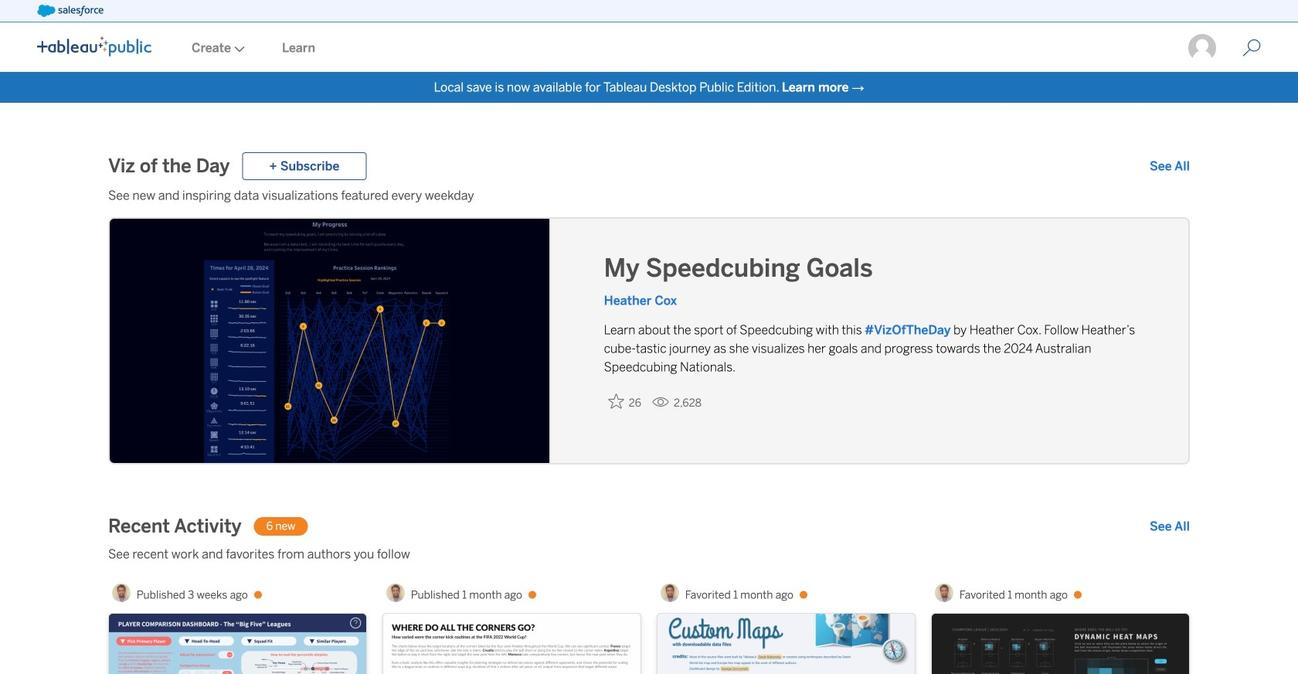 Task type: vqa. For each thing, say whether or not it's contained in the screenshot.
third Workbook thumbnail from the right
no



Task type: locate. For each thing, give the bounding box(es) containing it.
2 horizontal spatial ben norland image
[[935, 584, 954, 602]]

recent activity heading
[[108, 514, 242, 539]]

3 ben norland image from the left
[[935, 584, 954, 602]]

see all recent activity element
[[1150, 517, 1190, 536]]

see recent work and favorites from authors you follow element
[[108, 545, 1190, 564]]

logo image
[[37, 36, 152, 56]]

salesforce logo image
[[37, 5, 103, 17]]

ben norland image
[[112, 584, 130, 602], [386, 584, 405, 602], [935, 584, 954, 602]]

ben norland image
[[661, 584, 679, 602]]

0 horizontal spatial ben norland image
[[112, 584, 130, 602]]

see new and inspiring data visualizations featured every weekday element
[[108, 186, 1190, 205]]

1 ben norland image from the left
[[112, 584, 130, 602]]

add favorite image
[[609, 393, 624, 409]]

1 horizontal spatial ben norland image
[[386, 584, 405, 602]]



Task type: describe. For each thing, give the bounding box(es) containing it.
go to search image
[[1224, 39, 1280, 57]]

viz of the day heading
[[108, 154, 230, 179]]

gary.orlando image
[[1187, 32, 1218, 63]]

see all viz of the day element
[[1150, 157, 1190, 175]]

tableau public viz of the day image
[[110, 219, 551, 466]]

create image
[[231, 46, 245, 52]]

2 ben norland image from the left
[[386, 584, 405, 602]]

Add Favorite button
[[604, 389, 646, 414]]



